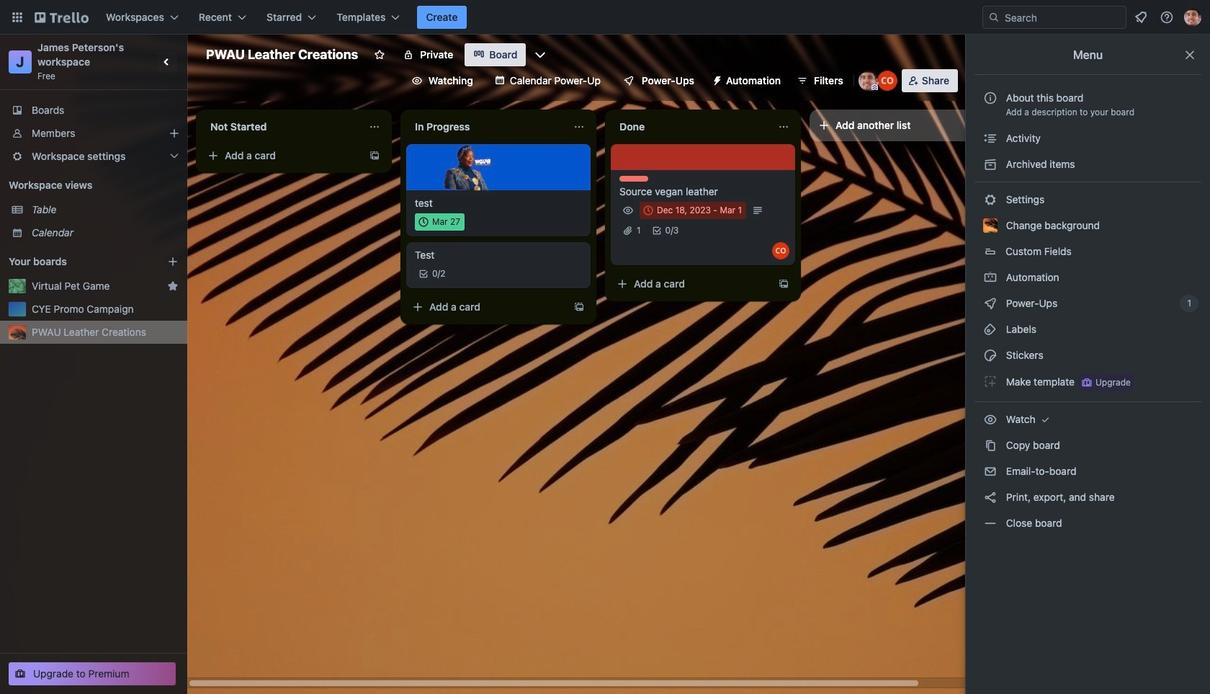 Task type: describe. For each thing, give the bounding box(es) containing it.
color: bold red, title: "sourcing" element
[[620, 176, 649, 182]]

0 vertical spatial james peterson (jamespeterson93) image
[[1185, 9, 1202, 26]]

https://media2.giphy.com/media/vhqa3tryiebmkd5qih/100w.gif?cid=ad960664tuux3ictzc2l4kkstlpkpgfee3kg7e05hcw8694d&ep=v1_stickers_search&rid=100w.gif&ct=s image
[[444, 143, 493, 192]]

add board image
[[167, 256, 179, 267]]

star or unstar board image
[[374, 49, 386, 61]]

this member is an admin of this board. image
[[872, 84, 879, 91]]

0 horizontal spatial christina overa (christinaovera) image
[[773, 242, 790, 259]]

create from template… image
[[369, 150, 381, 161]]



Task type: locate. For each thing, give the bounding box(es) containing it.
1 horizontal spatial christina overa (christinaovera) image
[[878, 71, 898, 91]]

sm image
[[706, 69, 727, 89], [984, 157, 998, 172], [984, 270, 998, 285], [984, 296, 998, 311], [984, 322, 998, 337], [984, 374, 998, 389], [984, 438, 998, 453], [984, 464, 998, 479], [984, 490, 998, 505]]

0 vertical spatial create from template… image
[[778, 278, 790, 290]]

Board name text field
[[199, 43, 366, 66]]

0 notifications image
[[1133, 9, 1150, 26]]

1 horizontal spatial create from template… image
[[778, 278, 790, 290]]

workspace navigation collapse icon image
[[157, 52, 177, 72]]

1 vertical spatial create from template… image
[[574, 301, 585, 313]]

None text field
[[202, 115, 363, 138]]

None text field
[[407, 115, 568, 138], [611, 115, 773, 138], [407, 115, 568, 138], [611, 115, 773, 138]]

0 horizontal spatial james peterson (jamespeterson93) image
[[859, 71, 879, 91]]

1 vertical spatial christina overa (christinaovera) image
[[773, 242, 790, 259]]

your boards with 3 items element
[[9, 253, 146, 270]]

starred icon image
[[167, 280, 179, 292]]

open information menu image
[[1161, 10, 1175, 25]]

search image
[[989, 12, 1000, 23]]

1 horizontal spatial james peterson (jamespeterson93) image
[[1185, 9, 1202, 26]]

None checkbox
[[640, 202, 747, 219], [415, 213, 465, 231], [640, 202, 747, 219], [415, 213, 465, 231]]

christina overa (christinaovera) image
[[878, 71, 898, 91], [773, 242, 790, 259]]

create from template… image
[[778, 278, 790, 290], [574, 301, 585, 313]]

Search field
[[983, 6, 1127, 29]]

back to home image
[[35, 6, 89, 29]]

0 horizontal spatial create from template… image
[[574, 301, 585, 313]]

sm image
[[984, 131, 998, 146], [984, 192, 998, 207], [984, 348, 998, 363], [984, 412, 998, 427], [1039, 412, 1053, 427], [984, 516, 998, 531]]

customize views image
[[534, 48, 548, 62]]

primary element
[[0, 0, 1211, 35]]

james peterson (jamespeterson93) image
[[1185, 9, 1202, 26], [859, 71, 879, 91]]

0 vertical spatial christina overa (christinaovera) image
[[878, 71, 898, 91]]

1 vertical spatial james peterson (jamespeterson93) image
[[859, 71, 879, 91]]



Task type: vqa. For each thing, say whether or not it's contained in the screenshot.
the topmost JAMES PETERSON (JAMESPETERSON93) icon
yes



